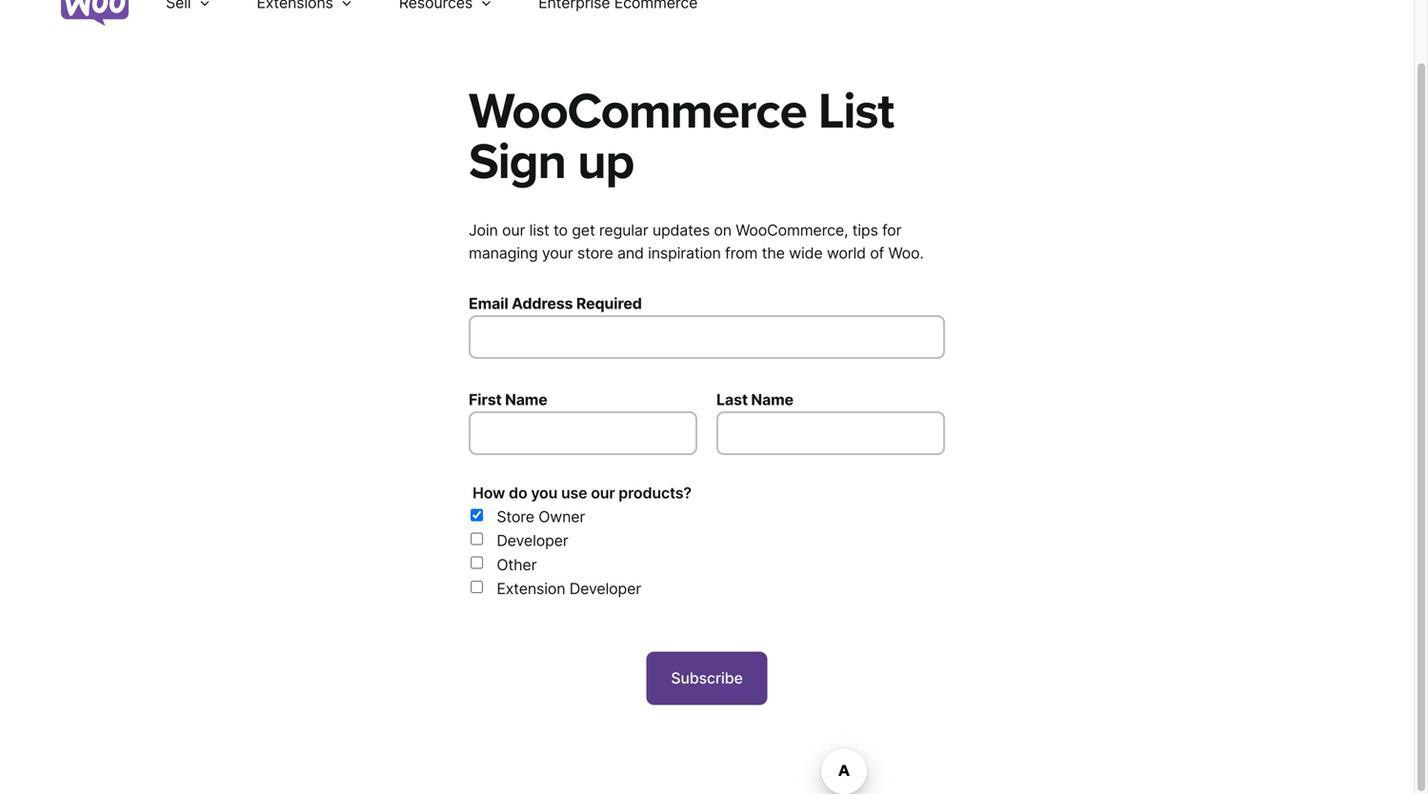 Task type: describe. For each thing, give the bounding box(es) containing it.
how
[[473, 484, 505, 503]]

extension developer
[[497, 580, 641, 598]]

name for last name
[[751, 391, 794, 409]]

0 horizontal spatial developer
[[497, 532, 569, 551]]

tips
[[853, 221, 878, 240]]

store
[[497, 508, 535, 527]]

the
[[762, 244, 785, 262]]

sign
[[469, 132, 566, 193]]

name for first name
[[505, 391, 548, 409]]

you
[[531, 484, 558, 503]]

email address required
[[469, 294, 642, 313]]

woocommerce list sign up
[[469, 81, 894, 193]]

list
[[529, 221, 550, 240]]

up
[[577, 132, 634, 193]]

woo.
[[889, 244, 924, 262]]

to
[[554, 221, 568, 240]]

Store Owner checkbox
[[471, 509, 483, 522]]

last
[[717, 391, 748, 409]]

woocommerce
[[469, 81, 807, 142]]

woocommerce,
[[736, 221, 848, 240]]

store owner
[[497, 508, 585, 527]]

subscribe button
[[646, 652, 768, 706]]

first name
[[469, 391, 548, 409]]

and
[[618, 244, 644, 262]]

subscribe
[[671, 669, 743, 688]]

from
[[725, 244, 758, 262]]

do
[[509, 484, 528, 503]]

regular
[[599, 221, 649, 240]]

use
[[561, 484, 587, 503]]

extension
[[497, 580, 566, 598]]

other
[[497, 556, 537, 574]]

1 vertical spatial our
[[591, 484, 615, 503]]

updates
[[653, 221, 710, 240]]



Task type: locate. For each thing, give the bounding box(es) containing it.
get
[[572, 221, 595, 240]]

how do you use our products? element
[[471, 505, 943, 601]]

products?
[[619, 484, 692, 503]]

last name
[[717, 391, 794, 409]]

address
[[512, 294, 573, 313]]

1 vertical spatial developer
[[570, 580, 641, 598]]

0 vertical spatial developer
[[497, 532, 569, 551]]

wide
[[789, 244, 823, 262]]

inspiration
[[648, 244, 721, 262]]

store
[[577, 244, 613, 262]]

email
[[469, 294, 508, 313]]

developer
[[497, 532, 569, 551], [570, 580, 641, 598]]

how do you use our products?
[[473, 484, 692, 503]]

required
[[576, 294, 642, 313]]

join our list to get regular updates on woocommerce, tips for managing your store and inspiration from the wide world of woo.
[[469, 221, 924, 262]]

Other checkbox
[[471, 557, 483, 570]]

our inside join our list to get regular updates on woocommerce, tips for managing your store and inspiration from the wide world of woo.
[[502, 221, 525, 240]]

list
[[818, 81, 894, 142]]

Developer checkbox
[[471, 533, 483, 546]]

1 horizontal spatial our
[[591, 484, 615, 503]]

0 vertical spatial our
[[502, 221, 525, 240]]

managing
[[469, 244, 538, 262]]

Last Name text field
[[717, 412, 945, 455]]

first
[[469, 391, 502, 409]]

None email field
[[469, 315, 945, 359]]

your
[[542, 244, 573, 262]]

world
[[827, 244, 866, 262]]

of
[[870, 244, 885, 262]]

1 horizontal spatial name
[[751, 391, 794, 409]]

for
[[882, 221, 902, 240]]

our right use
[[591, 484, 615, 503]]

our
[[502, 221, 525, 240], [591, 484, 615, 503]]

Extension Developer checkbox
[[471, 581, 483, 594]]

our up managing at the left top of the page
[[502, 221, 525, 240]]

name
[[505, 391, 548, 409], [751, 391, 794, 409]]

developer down the store owner
[[497, 532, 569, 551]]

name right "last" at right
[[751, 391, 794, 409]]

0 horizontal spatial name
[[505, 391, 548, 409]]

owner
[[539, 508, 585, 527]]

name right first
[[505, 391, 548, 409]]

on
[[714, 221, 732, 240]]

0 horizontal spatial our
[[502, 221, 525, 240]]

developer right extension
[[570, 580, 641, 598]]

2 name from the left
[[751, 391, 794, 409]]

1 horizontal spatial developer
[[570, 580, 641, 598]]

join
[[469, 221, 498, 240]]

First Name text field
[[469, 412, 698, 455]]

1 name from the left
[[505, 391, 548, 409]]



Task type: vqa. For each thing, say whether or not it's contained in the screenshot.
Service navigation menu element
no



